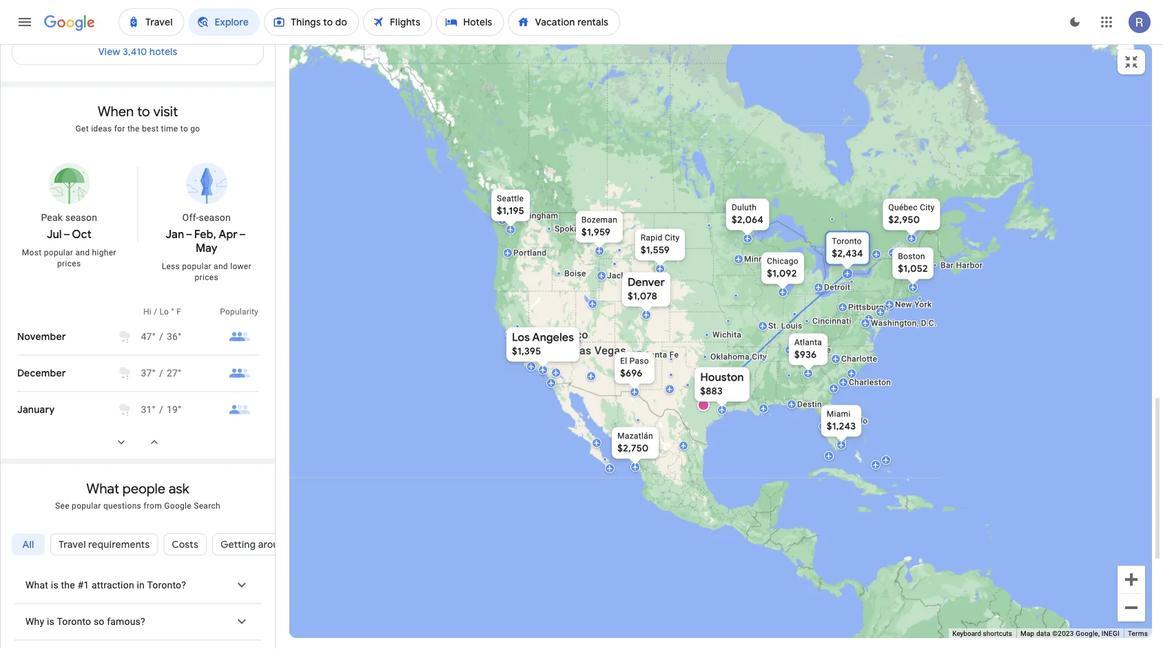 Task type: describe. For each thing, give the bounding box(es) containing it.
wichita
[[713, 330, 742, 340]]

costs
[[172, 538, 198, 551]]

jackson
[[607, 271, 640, 281]]

google
[[164, 501, 192, 511]]

what is the #1 attraction in toronto?
[[25, 580, 186, 591]]

previous month image
[[138, 426, 171, 459]]

0 vertical spatial to
[[137, 103, 150, 120]]

cincinnati
[[812, 317, 852, 326]]

new
[[895, 300, 912, 310]]

visit
[[153, 103, 178, 120]]

popular inside off-season jan – feb, apr – may less popular and lower prices
[[182, 261, 211, 271]]

map
[[1021, 630, 1035, 639]]

why
[[25, 617, 44, 628]]

/ for january
[[159, 404, 163, 416]]

boise
[[564, 269, 586, 279]]

view
[[98, 46, 120, 58]]

why is toronto so famous? button
[[14, 605, 261, 640]]

47°
[[141, 331, 156, 343]]

$936
[[794, 349, 817, 361]]

the inside when to visit get ideas for the best time to go
[[127, 124, 140, 133]]

1195 US dollars text field
[[497, 205, 524, 217]]

chicago
[[767, 257, 799, 266]]

all
[[22, 538, 34, 551]]

1 vertical spatial to
[[180, 124, 188, 133]]

1078 US dollars text field
[[628, 290, 657, 303]]

31° / 19°
[[141, 404, 182, 416]]

is for toronto
[[47, 617, 54, 628]]

search
[[194, 501, 220, 511]]

st. louis
[[768, 321, 802, 331]]

miami $1,243
[[827, 410, 856, 433]]

costs button
[[164, 528, 207, 561]]

hotels
[[149, 46, 177, 58]]

region containing what is the #1 attraction in toronto?
[[1, 568, 275, 650]]

36°
[[167, 331, 182, 343]]

january
[[17, 404, 55, 416]]

in
[[137, 580, 145, 591]]

toronto?
[[147, 580, 186, 591]]

mixed precipitation image
[[118, 330, 132, 344]]

angeles
[[532, 331, 574, 345]]

duluth $2,064
[[732, 203, 764, 226]]

orlando
[[837, 417, 868, 426]]

prices inside off-season jan – feb, apr – may less popular and lower prices
[[195, 272, 218, 282]]

minneapolis
[[744, 255, 792, 264]]

936 US dollars text field
[[794, 349, 817, 361]]

when
[[98, 103, 134, 120]]

1052 US dollars text field
[[898, 263, 928, 275]]

$2,064
[[732, 214, 764, 226]]

inegi
[[1102, 630, 1120, 639]]

denver
[[628, 276, 665, 290]]

1395 US dollars text field
[[512, 346, 541, 358]]

from
[[144, 501, 162, 511]]

31°
[[141, 404, 156, 416]]

2 vertical spatial city
[[752, 352, 767, 362]]

next month image
[[105, 426, 138, 459]]

27°
[[167, 368, 182, 379]]

miami
[[827, 410, 851, 419]]

los angeles $1,395
[[512, 331, 574, 358]]

peak seasons section. image
[[47, 161, 91, 206]]

oklahoma
[[710, 352, 750, 362]]

and inside peak season jul – oct most popular and higher prices
[[75, 248, 90, 257]]

english (united states) button
[[34, 622, 174, 644]]

québec city $2,950
[[889, 203, 935, 226]]

city for $1,559
[[665, 233, 680, 243]]

best
[[142, 124, 159, 133]]

$883
[[700, 386, 723, 398]]

famous?
[[107, 617, 145, 628]]

$1,559
[[641, 244, 670, 257]]

higher
[[92, 248, 116, 257]]

mazatlán $2,750
[[617, 432, 653, 455]]

883 US dollars text field
[[700, 386, 723, 398]]

québec
[[889, 203, 918, 213]]

bar
[[941, 261, 954, 270]]

2750 US dollars text field
[[617, 443, 649, 455]]

/ for november
[[159, 331, 163, 343]]

getting around
[[220, 538, 291, 551]]

bar harbor
[[941, 261, 983, 270]]

view 3,410 hotels
[[98, 46, 177, 58]]

requirements
[[88, 538, 150, 551]]

mixed precipitation image for january
[[118, 403, 132, 417]]

most
[[22, 248, 42, 257]]

37° / 27°
[[141, 368, 182, 379]]

nashville
[[795, 346, 831, 355]]

el paso $696
[[620, 357, 649, 380]]

duluth
[[732, 203, 757, 213]]

louis
[[781, 321, 802, 331]]

toronto inside dropdown button
[[57, 617, 91, 628]]

(united
[[95, 627, 129, 639]]

1243 US dollars text field
[[827, 421, 856, 433]]

when to visit get ideas for the best time to go
[[75, 103, 200, 133]]

travel requirements
[[59, 538, 150, 551]]

st.
[[768, 321, 779, 331]]

toronto inside toronto $2,434
[[832, 237, 862, 246]]

english (united states)
[[60, 627, 163, 639]]

what for is
[[25, 580, 48, 591]]

get
[[75, 124, 89, 133]]

rapid city $1,559
[[641, 233, 680, 257]]

f
[[177, 307, 181, 316]]

usd button
[[185, 622, 242, 644]]

pittsburgh
[[848, 303, 889, 313]]

mazatlán
[[617, 432, 653, 441]]

may
[[196, 241, 217, 255]]

3,410
[[123, 46, 147, 58]]

less
[[162, 261, 180, 271]]

47° / 36°
[[141, 331, 182, 343]]

dallas
[[717, 378, 741, 388]]

los
[[512, 331, 530, 345]]

city for $2,950
[[920, 203, 935, 213]]

paso
[[630, 357, 649, 366]]

1092 US dollars text field
[[767, 268, 797, 280]]

ask
[[169, 481, 189, 498]]

$2,950
[[889, 214, 920, 226]]

destin
[[797, 400, 822, 410]]



Task type: vqa. For each thing, say whether or not it's contained in the screenshot.
'Map Data ©2023 Google'
no



Task type: locate. For each thing, give the bounding box(es) containing it.
0 horizontal spatial the
[[61, 580, 75, 591]]

what up why
[[25, 580, 48, 591]]

0 vertical spatial toronto
[[832, 237, 862, 246]]

popular inside what people ask see popular questions from google search
[[72, 501, 101, 511]]

seattle
[[497, 194, 524, 204]]

seattle $1,195
[[497, 194, 524, 217]]

off-seasons section. image
[[185, 161, 229, 206]]

1 vertical spatial toronto
[[57, 617, 91, 628]]

city right rapid
[[665, 233, 680, 243]]

the left #1
[[61, 580, 75, 591]]

toronto up "$2,434" text box
[[832, 237, 862, 246]]

2 season from the left
[[199, 212, 231, 223]]

season up jul – oct on the top left of the page
[[65, 212, 97, 223]]

19°
[[167, 404, 182, 416]]

2434 US dollars text field
[[832, 248, 863, 260]]

0 vertical spatial what
[[86, 481, 119, 498]]

houston
[[700, 371, 744, 385]]

tab list containing all
[[1, 528, 299, 573]]

houston $883
[[700, 371, 744, 398]]

1 vertical spatial prices
[[195, 272, 218, 282]]

and
[[75, 248, 90, 257], [214, 261, 228, 271]]

season up apr – at the left top of page
[[199, 212, 231, 223]]

december
[[17, 367, 66, 380]]

san francisco
[[516, 329, 588, 342]]

tab list
[[1, 528, 299, 573]]

fe
[[670, 350, 679, 360]]

harbor
[[956, 261, 983, 270]]

main menu image
[[17, 14, 33, 30]]

somewhat busy image
[[229, 363, 251, 385]]

spokane
[[555, 224, 588, 234]]

bozeman $1,959
[[582, 215, 618, 239]]

/
[[154, 307, 157, 316], [159, 331, 163, 343], [159, 368, 163, 379], [159, 404, 163, 416]]

boston $1,052
[[898, 252, 928, 275]]

prices down may
[[195, 272, 218, 282]]

what inside what people ask see popular questions from google search
[[86, 481, 119, 498]]

states)
[[131, 627, 163, 639]]

what for people
[[86, 481, 119, 498]]

for
[[114, 124, 125, 133]]

0 vertical spatial the
[[127, 124, 140, 133]]

change appearance image
[[1058, 6, 1092, 39]]

jul – oct
[[47, 227, 92, 241]]

mixed precipitation image for december
[[118, 367, 132, 381]]

the right for
[[127, 124, 140, 133]]

696 US dollars text field
[[620, 368, 643, 380]]

mixed precipitation image left 31°
[[118, 403, 132, 417]]

city inside québec city $2,950
[[920, 203, 935, 213]]

to left go
[[180, 124, 188, 133]]

1559 US dollars text field
[[641, 244, 670, 257]]

atlanta
[[794, 338, 822, 348]]

popular
[[44, 248, 73, 257], [182, 261, 211, 271], [72, 501, 101, 511]]

travel requirements button
[[50, 528, 158, 561]]

why is toronto so famous?
[[25, 617, 145, 628]]

/ left 36°
[[159, 331, 163, 343]]

1 mixed precipitation image from the top
[[118, 367, 132, 381]]

map region
[[235, 0, 1163, 650]]

off-
[[182, 212, 199, 223]]

the inside dropdown button
[[61, 580, 75, 591]]

peak season jul – oct most popular and higher prices
[[22, 212, 116, 268]]

popular for jul – oct
[[44, 248, 73, 257]]

view smaller map image
[[1123, 54, 1140, 70]]

1 horizontal spatial to
[[180, 124, 188, 133]]

1 horizontal spatial toronto
[[832, 237, 862, 246]]

region
[[1, 568, 275, 650]]

getting
[[220, 538, 256, 551]]

1 horizontal spatial city
[[752, 352, 767, 362]]

ideas
[[91, 124, 112, 133]]

what inside dropdown button
[[25, 580, 48, 591]]

english
[[60, 627, 93, 639]]

washington, d.c.
[[871, 319, 937, 328]]

people
[[122, 481, 165, 498]]

mixed precipitation image left 37°
[[118, 367, 132, 381]]

bozeman
[[582, 215, 618, 225]]

what up the questions
[[86, 481, 119, 498]]

$1,395
[[512, 346, 541, 358]]

37°
[[141, 368, 156, 379]]

0 horizontal spatial prices
[[57, 259, 81, 268]]

so
[[94, 617, 104, 628]]

d.c.
[[921, 319, 937, 328]]

prices inside peak season jul – oct most popular and higher prices
[[57, 259, 81, 268]]

vegas
[[595, 345, 626, 358]]

el
[[620, 357, 627, 366]]

city
[[920, 203, 935, 213], [665, 233, 680, 243], [752, 352, 767, 362]]

and inside off-season jan – feb, apr – may less popular and lower prices
[[214, 261, 228, 271]]

time
[[161, 124, 178, 133]]

$1,078
[[628, 290, 657, 303]]

1959 US dollars text field
[[582, 226, 611, 239]]

and left lower
[[214, 261, 228, 271]]

las vegas
[[573, 345, 626, 358]]

0 vertical spatial popular
[[44, 248, 73, 257]]

0 horizontal spatial to
[[137, 103, 150, 120]]

popular right see
[[72, 501, 101, 511]]

washington,
[[871, 319, 919, 328]]

1 vertical spatial what
[[25, 580, 48, 591]]

1 horizontal spatial and
[[214, 261, 228, 271]]

rapid
[[641, 233, 663, 243]]

season for jan – feb,
[[199, 212, 231, 223]]

0 vertical spatial mixed precipitation image
[[118, 367, 132, 381]]

city right oklahoma at bottom right
[[752, 352, 767, 362]]

1 vertical spatial popular
[[182, 261, 211, 271]]

popular inside peak season jul – oct most popular and higher prices
[[44, 248, 73, 257]]

questions
[[103, 501, 141, 511]]

2064 US dollars text field
[[732, 214, 764, 226]]

$696
[[620, 368, 643, 380]]

not busy image
[[229, 399, 251, 421]]

all button
[[12, 528, 45, 561]]

google,
[[1076, 630, 1100, 639]]

toronto
[[832, 237, 862, 246], [57, 617, 91, 628]]

prices down jul – oct on the top left of the page
[[57, 259, 81, 268]]

november
[[17, 331, 66, 343]]

2 mixed precipitation image from the top
[[118, 403, 132, 417]]

data
[[1036, 630, 1051, 639]]

toronto left so
[[57, 617, 91, 628]]

is left #1
[[51, 580, 58, 591]]

and left higher
[[75, 248, 90, 257]]

season inside off-season jan – feb, apr – may less popular and lower prices
[[199, 212, 231, 223]]

°
[[171, 307, 174, 316]]

map data ©2023 google, inegi
[[1021, 630, 1120, 639]]

$1,243
[[827, 421, 856, 433]]

charleston
[[849, 378, 891, 388]]

0 horizontal spatial what
[[25, 580, 48, 591]]

$1,092
[[767, 268, 797, 280]]

1 vertical spatial the
[[61, 580, 75, 591]]

2 vertical spatial popular
[[72, 501, 101, 511]]

is right why
[[47, 617, 54, 628]]

0 horizontal spatial season
[[65, 212, 97, 223]]

season
[[65, 212, 97, 223], [199, 212, 231, 223]]

1 vertical spatial mixed precipitation image
[[118, 403, 132, 417]]

0 vertical spatial city
[[920, 203, 935, 213]]

popular down jul – oct on the top left of the page
[[44, 248, 73, 257]]

1 vertical spatial city
[[665, 233, 680, 243]]

bellingham
[[515, 211, 558, 221]]

1 horizontal spatial what
[[86, 481, 119, 498]]

0 horizontal spatial toronto
[[57, 617, 91, 628]]

keyboard
[[953, 630, 981, 639]]

0 vertical spatial and
[[75, 248, 90, 257]]

season for jul – oct
[[65, 212, 97, 223]]

terms link
[[1128, 630, 1148, 639]]

1 vertical spatial and
[[214, 261, 228, 271]]

1 season from the left
[[65, 212, 97, 223]]

/ right 'hi'
[[154, 307, 157, 316]]

go
[[190, 124, 200, 133]]

city right québec
[[920, 203, 935, 213]]

2950 US dollars text field
[[889, 214, 920, 226]]

is for the
[[51, 580, 58, 591]]

to
[[137, 103, 150, 120], [180, 124, 188, 133]]

1 vertical spatial is
[[47, 617, 54, 628]]

mixed precipitation image
[[118, 367, 132, 381], [118, 403, 132, 417]]

0 vertical spatial prices
[[57, 259, 81, 268]]

montreal
[[899, 248, 933, 258]]

$2,434
[[832, 248, 863, 260]]

/ for december
[[159, 368, 163, 379]]

city inside rapid city $1,559
[[665, 233, 680, 243]]

1 horizontal spatial prices
[[195, 272, 218, 282]]

1 horizontal spatial season
[[199, 212, 231, 223]]

0 horizontal spatial city
[[665, 233, 680, 243]]

/ left 19°
[[159, 404, 163, 416]]

portland
[[513, 248, 547, 258]]

denver $1,078
[[628, 276, 665, 303]]

somewhat busy image
[[229, 326, 251, 348]]

loading results progress bar
[[0, 44, 1163, 47]]

popularity
[[220, 307, 258, 316]]

/ right 37°
[[159, 368, 163, 379]]

off-season jan – feb, apr – may less popular and lower prices
[[162, 212, 251, 282]]

0 vertical spatial is
[[51, 580, 58, 591]]

1 horizontal spatial the
[[127, 124, 140, 133]]

popular for ask
[[72, 501, 101, 511]]

to up best on the left of the page
[[137, 103, 150, 120]]

popular down may
[[182, 261, 211, 271]]

season inside peak season jul – oct most popular and higher prices
[[65, 212, 97, 223]]

san
[[516, 329, 536, 342]]

travel
[[59, 538, 86, 551]]

charlotte
[[841, 355, 877, 364]]

0 horizontal spatial and
[[75, 248, 90, 257]]

2 horizontal spatial city
[[920, 203, 935, 213]]



